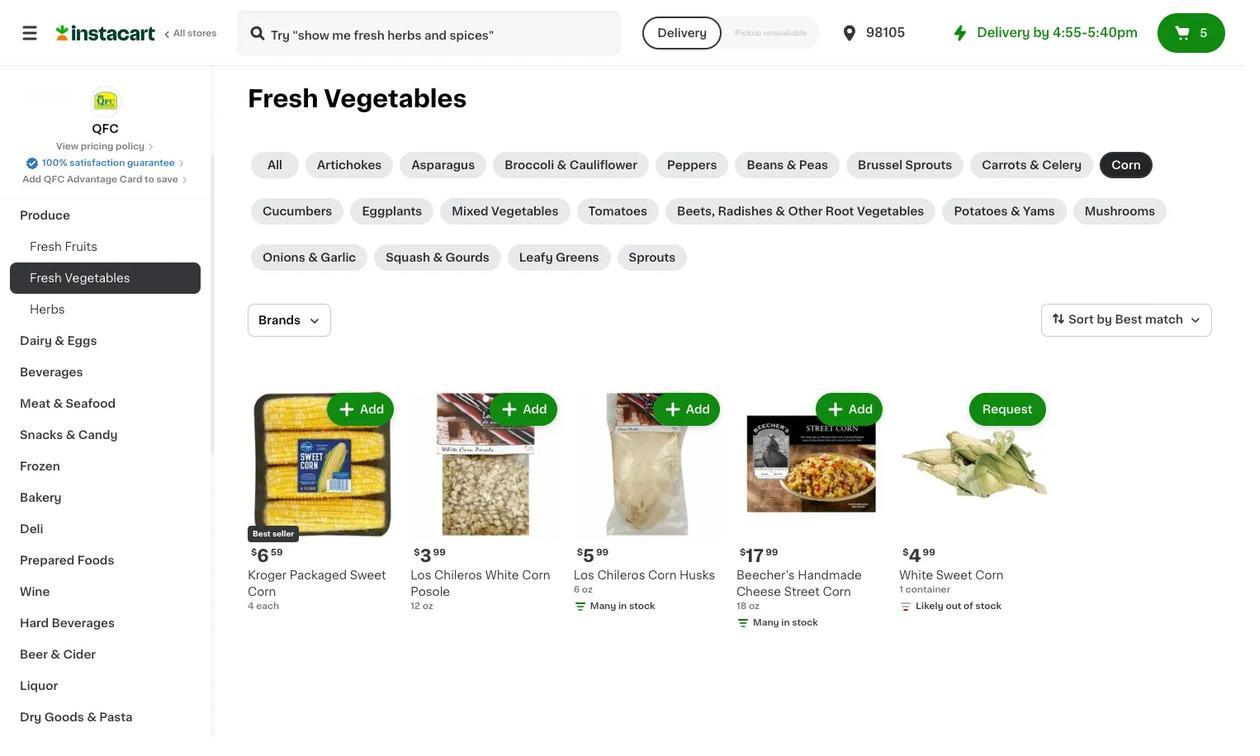 Task type: vqa. For each thing, say whether or not it's contained in the screenshot.
Cheetos Cheese Flavored Snacks, Cheddar, Minis 3.63 oz
no



Task type: describe. For each thing, give the bounding box(es) containing it.
likely
[[916, 602, 944, 611]]

add for 5
[[686, 404, 710, 415]]

container
[[906, 586, 951, 595]]

best for best match
[[1115, 314, 1143, 326]]

buy it again
[[46, 55, 116, 67]]

buy
[[46, 55, 70, 67]]

root
[[826, 206, 854, 217]]

add button for 6
[[329, 395, 393, 424]]

greens
[[556, 252, 599, 263]]

mixed vegetables link
[[440, 198, 570, 225]]

best match
[[1115, 314, 1183, 326]]

sweet inside white sweet corn 1 container
[[936, 570, 973, 582]]

dry
[[20, 712, 42, 723]]

vegetables down fresh fruits link on the left top of page
[[65, 273, 130, 284]]

beecher's handmade cheese street corn 18 oz
[[737, 570, 862, 611]]

prepared
[[20, 555, 75, 566]]

all link
[[251, 152, 299, 178]]

0 vertical spatial beverages
[[20, 367, 83, 378]]

delivery by 4:55-5:40pm
[[977, 26, 1138, 39]]

mixed vegetables
[[452, 206, 559, 217]]

all stores
[[173, 29, 217, 38]]

beans & peas
[[747, 159, 828, 171]]

all for all
[[267, 159, 282, 171]]

add button for 5
[[655, 395, 718, 424]]

& inside dry goods & pasta link
[[87, 712, 96, 723]]

seafood
[[66, 398, 116, 410]]

0 horizontal spatial fresh vegetables
[[30, 273, 130, 284]]

bakery link
[[10, 482, 201, 514]]

eggplants
[[362, 206, 422, 217]]

packaged
[[290, 570, 347, 582]]

brands
[[258, 315, 301, 326]]

Best match Sort by field
[[1042, 304, 1212, 337]]

instacart logo image
[[56, 23, 155, 43]]

beer
[[20, 649, 48, 661]]

los chileros corn husks 6 oz
[[574, 570, 715, 595]]

product group containing 4
[[900, 390, 1049, 617]]

corn inside white sweet corn 1 container
[[975, 570, 1004, 582]]

leafy greens link
[[508, 244, 611, 271]]

add button for 3
[[492, 395, 555, 424]]

oz for white
[[423, 602, 433, 611]]

garlic
[[321, 252, 356, 263]]

product group containing 6
[[248, 390, 397, 614]]

wine link
[[10, 576, 201, 608]]

$ for 6
[[251, 549, 257, 558]]

1 vertical spatial beverages
[[52, 618, 115, 629]]

corn inside los chileros corn husks 6 oz
[[648, 570, 677, 582]]

beverages link
[[10, 357, 201, 388]]

& for potatoes & yams
[[1011, 206, 1020, 217]]

5:40pm
[[1088, 26, 1138, 39]]

all for all stores
[[173, 29, 185, 38]]

to
[[145, 175, 154, 184]]

peas
[[799, 159, 828, 171]]

satisfaction
[[69, 159, 125, 168]]

buy it again link
[[10, 45, 201, 78]]

0 vertical spatial fresh
[[248, 87, 318, 111]]

cider
[[63, 649, 96, 661]]

artichokes link
[[306, 152, 393, 178]]

many for 17
[[753, 619, 779, 628]]

98105
[[866, 26, 905, 39]]

save
[[157, 175, 178, 184]]

squash & gourds
[[386, 252, 490, 263]]

0 horizontal spatial 5
[[583, 548, 595, 565]]

kroger packaged sweet corn 4 each
[[248, 570, 386, 611]]

guarantee
[[127, 159, 175, 168]]

hard beverages
[[20, 618, 115, 629]]

again
[[83, 55, 116, 67]]

99 for 3
[[433, 549, 446, 558]]

$ 3 99
[[414, 548, 446, 565]]

eggs
[[67, 335, 97, 347]]

wine
[[20, 586, 50, 598]]

meat & seafood
[[20, 398, 116, 410]]

match
[[1145, 314, 1183, 326]]

& inside beets, radishes & other root vegetables link
[[776, 206, 785, 217]]

stock for 5
[[629, 602, 655, 611]]

lists
[[46, 88, 75, 100]]

add button for 17
[[818, 395, 881, 424]]

leafy
[[519, 252, 553, 263]]

goods
[[44, 712, 84, 723]]

delivery for delivery
[[657, 27, 707, 39]]

corn link
[[1100, 152, 1153, 178]]

white inside white sweet corn 1 container
[[900, 570, 933, 582]]

beecher's
[[737, 570, 795, 582]]

herbs link
[[10, 294, 201, 325]]

of
[[964, 602, 973, 611]]

hard beverages link
[[10, 608, 201, 639]]

sweet inside kroger packaged sweet corn 4 each
[[350, 570, 386, 582]]

18
[[737, 602, 747, 611]]

product group containing 3
[[411, 390, 560, 614]]

thanksgiving
[[20, 178, 99, 190]]

0 vertical spatial fresh vegetables
[[248, 87, 467, 111]]

1
[[900, 586, 903, 595]]

view pricing policy link
[[56, 140, 155, 154]]

100% satisfaction guarantee
[[42, 159, 175, 168]]

corn inside kroger packaged sweet corn 4 each
[[248, 587, 276, 598]]

celery
[[1042, 159, 1082, 171]]

$ for 5
[[577, 549, 583, 558]]

cucumbers
[[263, 206, 332, 217]]

snacks
[[20, 429, 63, 441]]

chileros for white
[[434, 570, 482, 582]]

recipes
[[20, 147, 68, 159]]

advantage
[[67, 175, 117, 184]]

beer & cider link
[[10, 639, 201, 671]]

it
[[72, 55, 81, 67]]

prepared foods link
[[10, 545, 201, 576]]

cauliflower
[[570, 159, 637, 171]]

$ for 17
[[740, 549, 746, 558]]

vegetables down 'brussel'
[[857, 206, 924, 217]]

add qfc advantage card to save
[[22, 175, 178, 184]]

pasta
[[99, 712, 133, 723]]

add for 6
[[360, 404, 384, 415]]

3
[[420, 548, 432, 565]]

candy
[[78, 429, 118, 441]]

corn inside beecher's handmade cheese street corn 18 oz
[[823, 587, 851, 598]]

many for 5
[[590, 602, 616, 611]]

stores
[[187, 29, 217, 38]]

produce
[[20, 210, 70, 221]]



Task type: locate. For each thing, give the bounding box(es) containing it.
1 vertical spatial sprouts
[[629, 252, 676, 263]]

& for squash & gourds
[[433, 252, 443, 263]]

None search field
[[236, 10, 621, 56]]

1 horizontal spatial sprouts
[[906, 159, 952, 171]]

& left candy
[[66, 429, 75, 441]]

sprouts down "tomatoes"
[[629, 252, 676, 263]]

0 vertical spatial in
[[619, 602, 627, 611]]

sprouts link
[[617, 244, 687, 271]]

1 vertical spatial many in stock
[[753, 619, 818, 628]]

all stores link
[[56, 10, 218, 56]]

asparagus link
[[400, 152, 487, 178]]

all left stores
[[173, 29, 185, 38]]

deli
[[20, 524, 43, 535]]

99 inside $ 4 99
[[923, 549, 936, 558]]

artichokes
[[317, 159, 382, 171]]

1 vertical spatial by
[[1097, 314, 1112, 326]]

cheese
[[737, 587, 781, 598]]

cucumbers link
[[251, 198, 344, 225]]

1 horizontal spatial qfc
[[92, 123, 119, 135]]

oz for cheese
[[749, 602, 760, 611]]

delivery inside 'delivery by 4:55-5:40pm' link
[[977, 26, 1030, 39]]

carrots
[[982, 159, 1027, 171]]

corn inside los chileros white corn posole 12 oz
[[522, 570, 550, 582]]

& inside beans & peas link
[[787, 159, 796, 171]]

service type group
[[643, 17, 820, 50]]

many down cheese
[[753, 619, 779, 628]]

brussel sprouts link
[[847, 152, 964, 178]]

$ up posole
[[414, 549, 420, 558]]

product group
[[248, 390, 397, 614], [411, 390, 560, 614], [574, 390, 723, 617], [737, 390, 886, 634], [900, 390, 1049, 617]]

eggplants link
[[350, 198, 434, 225]]

los down $ 5 99
[[574, 570, 594, 582]]

& for carrots & celery
[[1030, 159, 1039, 171]]

broccoli & cauliflower
[[505, 159, 637, 171]]

& left yams
[[1011, 206, 1020, 217]]

0 vertical spatial all
[[173, 29, 185, 38]]

& left celery
[[1030, 159, 1039, 171]]

sort by
[[1069, 314, 1112, 326]]

2 add button from the left
[[492, 395, 555, 424]]

59
[[271, 549, 283, 558]]

oz inside los chileros white corn posole 12 oz
[[423, 602, 433, 611]]

& inside broccoli & cauliflower link
[[557, 159, 567, 171]]

5 $ from the left
[[577, 549, 583, 558]]

1 white from the left
[[485, 570, 519, 582]]

request button
[[971, 395, 1044, 424]]

1 horizontal spatial many in stock
[[753, 619, 818, 628]]

oz right 12
[[423, 602, 433, 611]]

sweet
[[350, 570, 386, 582], [936, 570, 973, 582]]

$ for 3
[[414, 549, 420, 558]]

white
[[485, 570, 519, 582], [900, 570, 933, 582]]

& inside dairy & eggs link
[[55, 335, 64, 347]]

0 vertical spatial 4
[[909, 548, 921, 565]]

fresh
[[248, 87, 318, 111], [30, 241, 62, 253], [30, 273, 62, 284]]

many in stock down los chileros corn husks 6 oz on the bottom of the page
[[590, 602, 655, 611]]

5 product group from the left
[[900, 390, 1049, 617]]

99 up los chileros corn husks 6 oz on the bottom of the page
[[596, 549, 609, 558]]

4 product group from the left
[[737, 390, 886, 634]]

onions & garlic link
[[251, 244, 368, 271]]

oz down $ 5 99
[[582, 586, 593, 595]]

by for delivery
[[1033, 26, 1050, 39]]

& for beer & cider
[[51, 649, 60, 661]]

1 $ from the left
[[251, 549, 257, 558]]

onions & garlic
[[263, 252, 356, 263]]

chileros up posole
[[434, 570, 482, 582]]

4 99 from the left
[[596, 549, 609, 558]]

& for beans & peas
[[787, 159, 796, 171]]

1 horizontal spatial many
[[753, 619, 779, 628]]

best for best seller
[[253, 530, 271, 538]]

add
[[22, 175, 41, 184], [360, 404, 384, 415], [523, 404, 547, 415], [686, 404, 710, 415], [849, 404, 873, 415]]

beans
[[747, 159, 784, 171]]

delivery
[[977, 26, 1030, 39], [657, 27, 707, 39]]

& inside carrots & celery link
[[1030, 159, 1039, 171]]

product group containing 5
[[574, 390, 723, 617]]

0 vertical spatial many
[[590, 602, 616, 611]]

1 vertical spatial fresh vegetables
[[30, 273, 130, 284]]

best left match
[[1115, 314, 1143, 326]]

delivery for delivery by 4:55-5:40pm
[[977, 26, 1030, 39]]

fresh up herbs
[[30, 273, 62, 284]]

beets, radishes & other root vegetables link
[[666, 198, 936, 225]]

beverages up "cider"
[[52, 618, 115, 629]]

& right 'meat'
[[53, 398, 63, 410]]

white sweet corn 1 container
[[900, 570, 1004, 595]]

0 horizontal spatial many in stock
[[590, 602, 655, 611]]

& for broccoli & cauliflower
[[557, 159, 567, 171]]

stock for 17
[[792, 619, 818, 628]]

99 for 5
[[596, 549, 609, 558]]

1 horizontal spatial delivery
[[977, 26, 1030, 39]]

delivery inside delivery button
[[657, 27, 707, 39]]

add for 3
[[523, 404, 547, 415]]

white inside los chileros white corn posole 12 oz
[[485, 570, 519, 582]]

squash
[[386, 252, 430, 263]]

1 horizontal spatial chileros
[[597, 570, 645, 582]]

herbs
[[30, 304, 65, 315]]

1 vertical spatial qfc
[[44, 175, 65, 184]]

oz inside los chileros corn husks 6 oz
[[582, 586, 593, 595]]

0 horizontal spatial oz
[[423, 602, 433, 611]]

1 vertical spatial in
[[781, 619, 790, 628]]

dairy & eggs link
[[10, 325, 201, 357]]

liquor link
[[10, 671, 201, 702]]

1 horizontal spatial stock
[[792, 619, 818, 628]]

99 for 4
[[923, 549, 936, 558]]

4 left each
[[248, 602, 254, 611]]

0 horizontal spatial white
[[485, 570, 519, 582]]

fresh fruits link
[[10, 231, 201, 263]]

beets,
[[677, 206, 715, 217]]

in for 17
[[781, 619, 790, 628]]

1 horizontal spatial fresh vegetables
[[248, 87, 467, 111]]

by right sort
[[1097, 314, 1112, 326]]

& left garlic
[[308, 252, 318, 263]]

5 inside 'button'
[[1200, 27, 1208, 39]]

los inside los chileros white corn posole 12 oz
[[411, 570, 431, 582]]

product group containing 17
[[737, 390, 886, 634]]

fresh for produce
[[30, 241, 62, 253]]

meat & seafood link
[[10, 388, 201, 419]]

chileros
[[434, 570, 482, 582], [597, 570, 645, 582]]

5
[[1200, 27, 1208, 39], [583, 548, 595, 565]]

3 99 from the left
[[923, 549, 936, 558]]

4 $ from the left
[[903, 549, 909, 558]]

1 horizontal spatial 6
[[574, 586, 580, 595]]

sweet up container
[[936, 570, 973, 582]]

0 horizontal spatial 4
[[248, 602, 254, 611]]

kroger
[[248, 570, 287, 582]]

0 horizontal spatial sprouts
[[629, 252, 676, 263]]

3 add button from the left
[[655, 395, 718, 424]]

best left "seller"
[[253, 530, 271, 538]]

vegetables down the broccoli at the top left
[[491, 206, 559, 217]]

$ inside $ 3 99
[[414, 549, 420, 558]]

lists link
[[10, 78, 201, 111]]

& left peas
[[787, 159, 796, 171]]

stock
[[976, 602, 1002, 611], [629, 602, 655, 611], [792, 619, 818, 628]]

street
[[784, 587, 820, 598]]

99 inside $ 17 99
[[766, 549, 778, 558]]

& inside 'snacks & candy' link
[[66, 429, 75, 441]]

0 vertical spatial qfc
[[92, 123, 119, 135]]

&
[[557, 159, 567, 171], [787, 159, 796, 171], [1030, 159, 1039, 171], [776, 206, 785, 217], [1011, 206, 1020, 217], [308, 252, 318, 263], [433, 252, 443, 263], [55, 335, 64, 347], [53, 398, 63, 410], [66, 429, 75, 441], [51, 649, 60, 661], [87, 712, 96, 723]]

$ up the 1
[[903, 549, 909, 558]]

1 los from the left
[[411, 570, 431, 582]]

seller
[[272, 530, 294, 538]]

1 product group from the left
[[248, 390, 397, 614]]

1 vertical spatial all
[[267, 159, 282, 171]]

dairy
[[20, 335, 52, 347]]

sprouts right 'brussel'
[[906, 159, 952, 171]]

vegetables down search "field"
[[324, 87, 467, 111]]

1 add button from the left
[[329, 395, 393, 424]]

los inside los chileros corn husks 6 oz
[[574, 570, 594, 582]]

fruits
[[65, 241, 97, 253]]

0 horizontal spatial all
[[173, 29, 185, 38]]

$ up beecher's
[[740, 549, 746, 558]]

0 vertical spatial many in stock
[[590, 602, 655, 611]]

1 horizontal spatial los
[[574, 570, 594, 582]]

1 horizontal spatial by
[[1097, 314, 1112, 326]]

1 vertical spatial 5
[[583, 548, 595, 565]]

99 inside $ 5 99
[[596, 549, 609, 558]]

by for sort
[[1097, 314, 1112, 326]]

1 sweet from the left
[[350, 570, 386, 582]]

fresh up the all link on the top of page
[[248, 87, 318, 111]]

4 inside kroger packaged sweet corn 4 each
[[248, 602, 254, 611]]

0 horizontal spatial many
[[590, 602, 616, 611]]

$ up los chileros corn husks 6 oz on the bottom of the page
[[577, 549, 583, 558]]

carrots & celery link
[[971, 152, 1094, 178]]

radishes
[[718, 206, 773, 217]]

beverages
[[20, 367, 83, 378], [52, 618, 115, 629]]

prepared foods
[[20, 555, 114, 566]]

4
[[909, 548, 921, 565], [248, 602, 254, 611]]

snacks & candy link
[[10, 419, 201, 451]]

6
[[257, 548, 269, 565], [574, 586, 580, 595]]

fresh for fresh fruits
[[30, 273, 62, 284]]

delivery by 4:55-5:40pm link
[[951, 23, 1138, 43]]

best inside best match sort by field
[[1115, 314, 1143, 326]]

broccoli
[[505, 159, 554, 171]]

husks
[[680, 570, 715, 582]]

0 vertical spatial 6
[[257, 548, 269, 565]]

1 horizontal spatial oz
[[582, 586, 593, 595]]

many in stock
[[590, 602, 655, 611], [753, 619, 818, 628]]

by inside field
[[1097, 314, 1112, 326]]

1 horizontal spatial best
[[1115, 314, 1143, 326]]

& right beer
[[51, 649, 60, 661]]

1 horizontal spatial 4
[[909, 548, 921, 565]]

chileros inside los chileros corn husks 6 oz
[[597, 570, 645, 582]]

qfc up view pricing policy link
[[92, 123, 119, 135]]

potatoes & yams link
[[943, 198, 1067, 225]]

fresh vegetables down fruits
[[30, 273, 130, 284]]

chileros inside los chileros white corn posole 12 oz
[[434, 570, 482, 582]]

0 horizontal spatial best
[[253, 530, 271, 538]]

99 right 17
[[766, 549, 778, 558]]

beer & cider
[[20, 649, 96, 661]]

1 horizontal spatial white
[[900, 570, 933, 582]]

0 horizontal spatial los
[[411, 570, 431, 582]]

in down street
[[781, 619, 790, 628]]

1 chileros from the left
[[434, 570, 482, 582]]

0 horizontal spatial sweet
[[350, 570, 386, 582]]

request
[[983, 404, 1033, 415]]

beverages down dairy & eggs
[[20, 367, 83, 378]]

los for posole
[[411, 570, 431, 582]]

& inside potatoes & yams link
[[1011, 206, 1020, 217]]

2 $ from the left
[[414, 549, 420, 558]]

1 vertical spatial fresh
[[30, 241, 62, 253]]

1 horizontal spatial sweet
[[936, 570, 973, 582]]

2 product group from the left
[[411, 390, 560, 614]]

dry goods & pasta link
[[10, 702, 201, 733]]

add for 17
[[849, 404, 873, 415]]

all up cucumbers link
[[267, 159, 282, 171]]

qfc logo image
[[90, 86, 121, 117]]

vegetables
[[324, 87, 467, 111], [491, 206, 559, 217], [857, 206, 924, 217], [65, 273, 130, 284]]

2 chileros from the left
[[597, 570, 645, 582]]

in
[[619, 602, 627, 611], [781, 619, 790, 628]]

0 horizontal spatial in
[[619, 602, 627, 611]]

1 horizontal spatial all
[[267, 159, 282, 171]]

chileros for corn
[[597, 570, 645, 582]]

brussel sprouts
[[858, 159, 952, 171]]

many in stock down street
[[753, 619, 818, 628]]

1 vertical spatial 6
[[574, 586, 580, 595]]

$ left 59
[[251, 549, 257, 558]]

squash & gourds link
[[374, 244, 501, 271]]

mushrooms link
[[1073, 198, 1167, 225]]

3 product group from the left
[[574, 390, 723, 617]]

$ 17 99
[[740, 548, 778, 565]]

0 horizontal spatial qfc
[[44, 175, 65, 184]]

2 white from the left
[[900, 570, 933, 582]]

$ inside $ 5 99
[[577, 549, 583, 558]]

oz inside beecher's handmade cheese street corn 18 oz
[[749, 602, 760, 611]]

los up posole
[[411, 570, 431, 582]]

0 vertical spatial by
[[1033, 26, 1050, 39]]

& for snacks & candy
[[66, 429, 75, 441]]

other
[[788, 206, 823, 217]]

0 horizontal spatial chileros
[[434, 570, 482, 582]]

& left the gourds
[[433, 252, 443, 263]]

98105 button
[[840, 10, 939, 56]]

$ inside $ 17 99
[[740, 549, 746, 558]]

$ inside $ 4 99
[[903, 549, 909, 558]]

2 horizontal spatial oz
[[749, 602, 760, 611]]

0 vertical spatial best
[[1115, 314, 1143, 326]]

99 inside $ 3 99
[[433, 549, 446, 558]]

fresh vegetables
[[248, 87, 467, 111], [30, 273, 130, 284]]

& left pasta
[[87, 712, 96, 723]]

tomatoes link
[[577, 198, 659, 225]]

6 left 59
[[257, 548, 269, 565]]

$ 4 99
[[903, 548, 936, 565]]

sweet right "packaged"
[[350, 570, 386, 582]]

in down los chileros corn husks 6 oz on the bottom of the page
[[619, 602, 627, 611]]

0 vertical spatial sprouts
[[906, 159, 952, 171]]

each
[[256, 602, 279, 611]]

& left eggs
[[55, 335, 64, 347]]

produce link
[[10, 200, 201, 231]]

stock down street
[[792, 619, 818, 628]]

stock down los chileros corn husks 6 oz on the bottom of the page
[[629, 602, 655, 611]]

beans & peas link
[[735, 152, 840, 178]]

100% satisfaction guarantee button
[[26, 154, 185, 170]]

4 add button from the left
[[818, 395, 881, 424]]

& right the broccoli at the top left
[[557, 159, 567, 171]]

99 up white sweet corn 1 container
[[923, 549, 936, 558]]

0 horizontal spatial 6
[[257, 548, 269, 565]]

many down los chileros corn husks 6 oz on the bottom of the page
[[590, 602, 616, 611]]

& inside the meat & seafood link
[[53, 398, 63, 410]]

0 horizontal spatial delivery
[[657, 27, 707, 39]]

many in stock for 5
[[590, 602, 655, 611]]

1 horizontal spatial in
[[781, 619, 790, 628]]

& for onions & garlic
[[308, 252, 318, 263]]

handmade
[[798, 570, 862, 582]]

frozen link
[[10, 451, 201, 482]]

6 inside los chileros corn husks 6 oz
[[574, 586, 580, 595]]

stock right of on the right of page
[[976, 602, 1002, 611]]

1 vertical spatial 4
[[248, 602, 254, 611]]

99 right 3
[[433, 549, 446, 558]]

fresh down produce
[[30, 241, 62, 253]]

& inside squash & gourds link
[[433, 252, 443, 263]]

0 vertical spatial 5
[[1200, 27, 1208, 39]]

qfc down 100%
[[44, 175, 65, 184]]

2 horizontal spatial stock
[[976, 602, 1002, 611]]

meat
[[20, 398, 50, 410]]

& inside beer & cider link
[[51, 649, 60, 661]]

5 button
[[1158, 13, 1225, 53]]

delivery button
[[643, 17, 722, 50]]

& inside onions & garlic link
[[308, 252, 318, 263]]

los
[[411, 570, 431, 582], [574, 570, 594, 582]]

& for meat & seafood
[[53, 398, 63, 410]]

1 horizontal spatial 5
[[1200, 27, 1208, 39]]

1 99 from the left
[[433, 549, 446, 558]]

beets, radishes & other root vegetables
[[677, 206, 924, 217]]

1 vertical spatial best
[[253, 530, 271, 538]]

many in stock for 17
[[753, 619, 818, 628]]

los for 6
[[574, 570, 594, 582]]

oz right the 18
[[749, 602, 760, 611]]

2 sweet from the left
[[936, 570, 973, 582]]

99 for 17
[[766, 549, 778, 558]]

0 horizontal spatial by
[[1033, 26, 1050, 39]]

& for dairy & eggs
[[55, 335, 64, 347]]

& left other
[[776, 206, 785, 217]]

chileros down $ 5 99
[[597, 570, 645, 582]]

$ inside the $ 6 59
[[251, 549, 257, 558]]

best seller
[[253, 530, 294, 538]]

recipes link
[[10, 137, 201, 168]]

2 los from the left
[[574, 570, 594, 582]]

in for 5
[[619, 602, 627, 611]]

sort
[[1069, 314, 1094, 326]]

2 vertical spatial fresh
[[30, 273, 62, 284]]

6 down $ 5 99
[[574, 586, 580, 595]]

3 $ from the left
[[740, 549, 746, 558]]

by left 4:55-
[[1033, 26, 1050, 39]]

1 vertical spatial many
[[753, 619, 779, 628]]

4 up container
[[909, 548, 921, 565]]

$ for 4
[[903, 549, 909, 558]]

Search field
[[238, 12, 619, 55]]

onions
[[263, 252, 305, 263]]

0 horizontal spatial stock
[[629, 602, 655, 611]]

2 99 from the left
[[766, 549, 778, 558]]

fresh vegetables up artichokes link
[[248, 87, 467, 111]]



